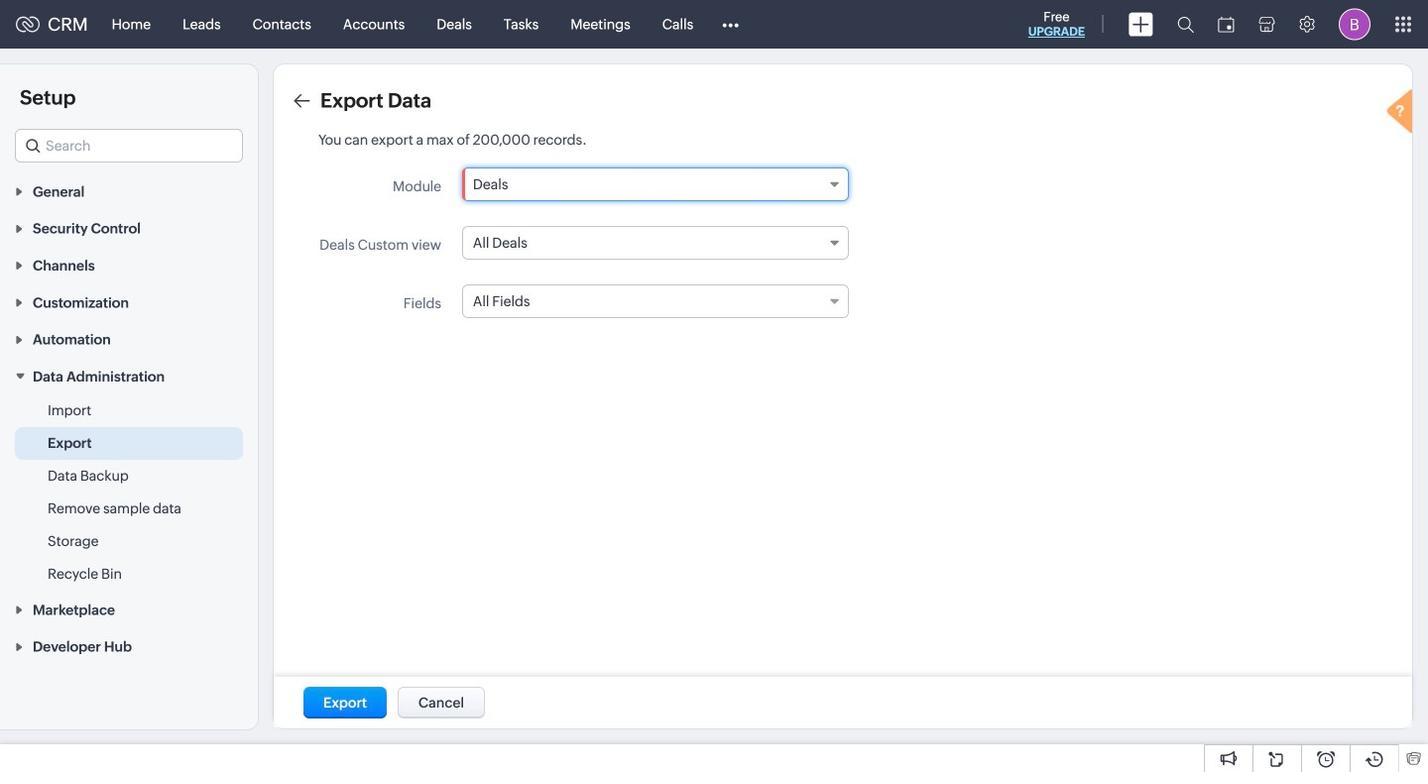 Task type: describe. For each thing, give the bounding box(es) containing it.
Other Modules field
[[710, 8, 752, 40]]

profile element
[[1328, 0, 1383, 48]]

profile image
[[1339, 8, 1371, 40]]

search element
[[1166, 0, 1206, 49]]

create menu image
[[1129, 12, 1154, 36]]

create menu element
[[1117, 0, 1166, 48]]



Task type: vqa. For each thing, say whether or not it's contained in the screenshot.
top 25,000.00
no



Task type: locate. For each thing, give the bounding box(es) containing it.
help image
[[1383, 86, 1423, 140]]

logo image
[[16, 16, 40, 32]]

Search text field
[[16, 130, 242, 162]]

calendar image
[[1218, 16, 1235, 32]]

search image
[[1178, 16, 1195, 33]]

none field search
[[15, 129, 243, 163]]

region
[[0, 395, 258, 591]]

None field
[[15, 129, 243, 163], [462, 168, 849, 201], [462, 226, 849, 260], [462, 168, 849, 201], [462, 226, 849, 260]]



